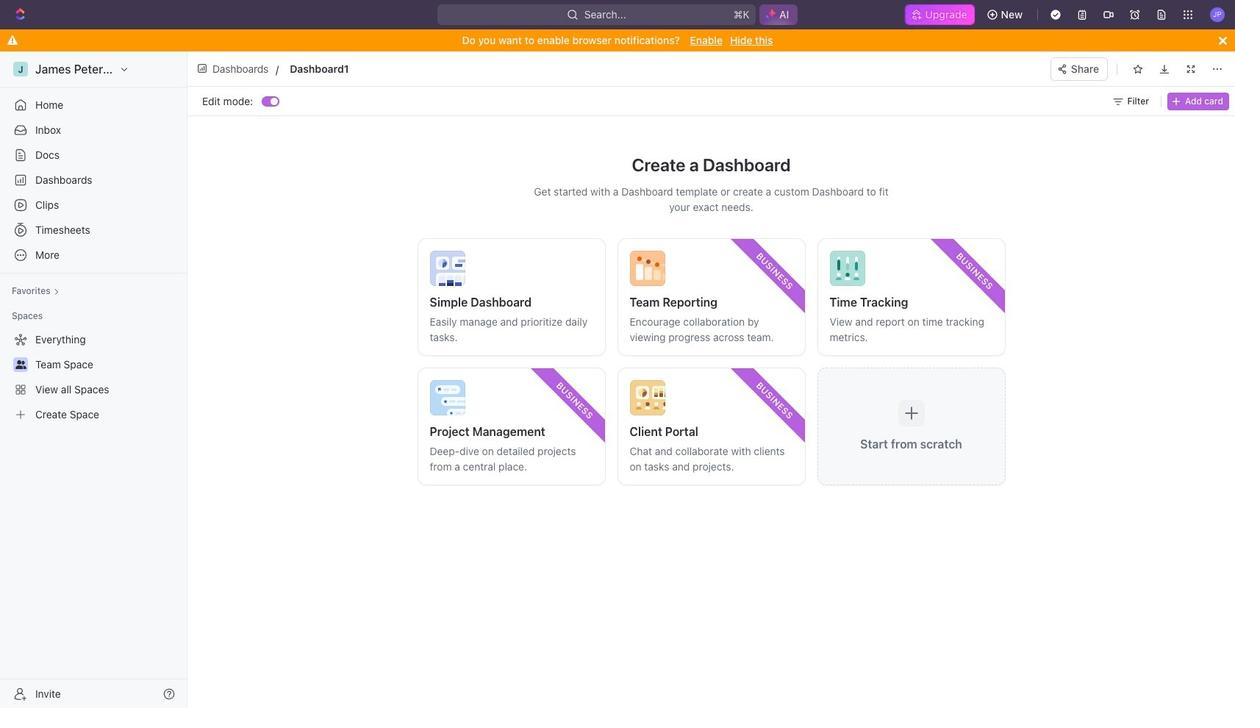 Task type: locate. For each thing, give the bounding box(es) containing it.
None text field
[[290, 60, 611, 78]]

team reporting image
[[630, 251, 665, 286]]

user group image
[[15, 360, 26, 369]]

client portal image
[[630, 380, 665, 416]]

tree inside sidebar navigation
[[6, 328, 181, 427]]

tree
[[6, 328, 181, 427]]

sidebar navigation
[[0, 51, 191, 708]]

james peterson's workspace, , element
[[13, 62, 28, 77]]

simple dashboard image
[[430, 251, 465, 286]]



Task type: describe. For each thing, give the bounding box(es) containing it.
project management image
[[430, 380, 465, 416]]

time tracking image
[[830, 251, 866, 286]]



Task type: vqa. For each thing, say whether or not it's contained in the screenshot.
the to do
no



